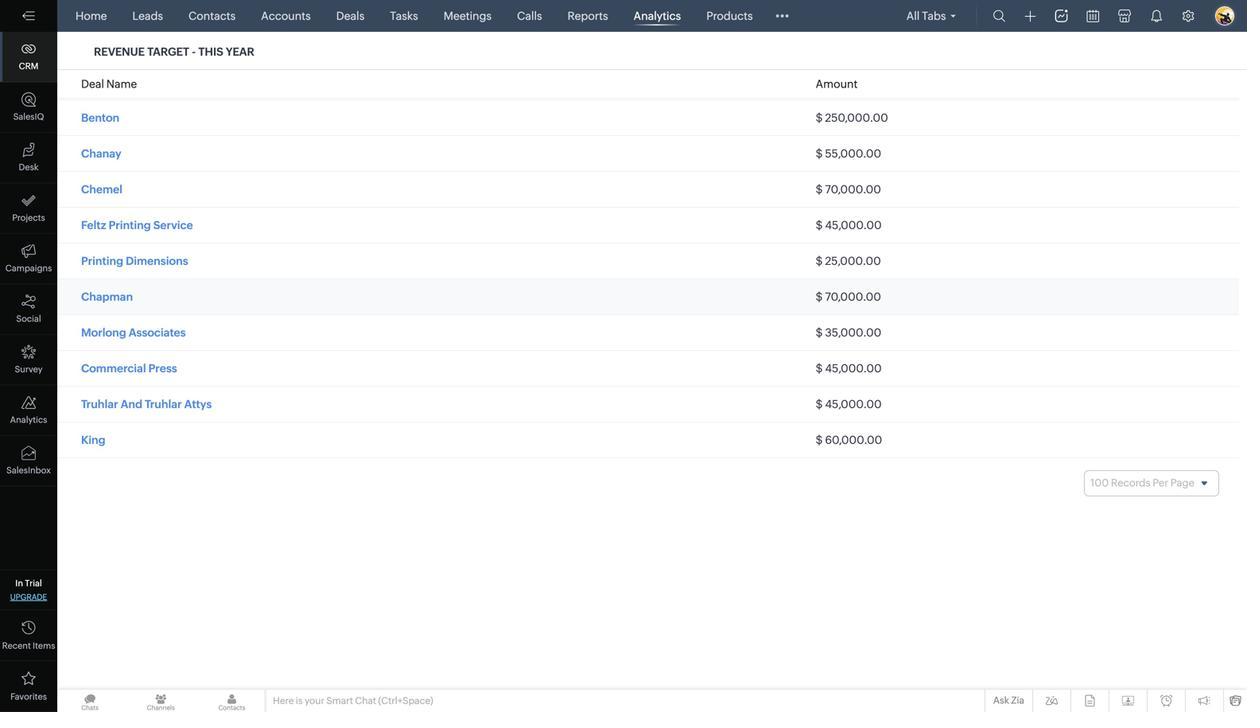 Task type: describe. For each thing, give the bounding box(es) containing it.
calls
[[517, 10, 543, 22]]

chats image
[[57, 690, 123, 712]]

survey
[[15, 365, 43, 374]]

salesinbox link
[[0, 436, 57, 487]]

all
[[907, 10, 920, 22]]

contacts
[[189, 10, 236, 22]]

social
[[16, 314, 41, 324]]

favorites
[[10, 692, 47, 702]]

here is your smart chat (ctrl+space)
[[273, 696, 434, 706]]

accounts link
[[255, 0, 317, 32]]

0 vertical spatial analytics link
[[628, 0, 688, 32]]

calls link
[[511, 0, 549, 32]]

products link
[[701, 0, 760, 32]]

salesiq
[[13, 112, 44, 122]]

marketplace image
[[1119, 10, 1132, 22]]

notifications image
[[1151, 10, 1164, 22]]

all tabs
[[907, 10, 947, 22]]

recent
[[2, 641, 31, 651]]

in trial upgrade
[[10, 579, 47, 602]]

1 horizontal spatial analytics
[[634, 10, 681, 22]]

1 vertical spatial analytics
[[10, 415, 47, 425]]

smart
[[327, 696, 353, 706]]

deals link
[[330, 0, 371, 32]]

survey link
[[0, 335, 57, 386]]

products
[[707, 10, 753, 22]]

home link
[[69, 0, 113, 32]]

accounts
[[261, 10, 311, 22]]

crm link
[[0, 32, 57, 82]]

recent items
[[2, 641, 55, 651]]

social link
[[0, 285, 57, 335]]

tabs
[[923, 10, 947, 22]]

desk link
[[0, 133, 57, 183]]

projects link
[[0, 183, 57, 234]]



Task type: locate. For each thing, give the bounding box(es) containing it.
campaigns
[[5, 263, 52, 273]]

meetings
[[444, 10, 492, 22]]

home
[[76, 10, 107, 22]]

projects
[[12, 213, 45, 223]]

sales motivator image
[[1056, 10, 1068, 22]]

desk
[[19, 162, 39, 172]]

campaigns link
[[0, 234, 57, 285]]

ask zia
[[994, 695, 1025, 706]]

analytics link
[[628, 0, 688, 32], [0, 386, 57, 436]]

search image
[[994, 10, 1006, 22]]

tasks link
[[384, 0, 425, 32]]

reports link
[[562, 0, 615, 32]]

contacts link
[[182, 0, 242, 32]]

leads link
[[126, 0, 170, 32]]

0 vertical spatial analytics
[[634, 10, 681, 22]]

configure settings image
[[1183, 10, 1195, 22]]

quick actions image
[[1026, 11, 1037, 22]]

ask
[[994, 695, 1010, 706]]

analytics link down survey
[[0, 386, 57, 436]]

upgrade
[[10, 593, 47, 602]]

chat
[[355, 696, 377, 706]]

1 vertical spatial analytics link
[[0, 386, 57, 436]]

analytics up salesinbox link
[[10, 415, 47, 425]]

(ctrl+space)
[[378, 696, 434, 706]]

your
[[305, 696, 325, 706]]

1 horizontal spatial analytics link
[[628, 0, 688, 32]]

meetings link
[[437, 0, 498, 32]]

reports
[[568, 10, 609, 22]]

trial
[[25, 579, 42, 589]]

contacts image
[[199, 690, 265, 712]]

salesinbox
[[6, 466, 51, 476]]

here
[[273, 696, 294, 706]]

deals
[[336, 10, 365, 22]]

0 horizontal spatial analytics link
[[0, 386, 57, 436]]

channels image
[[128, 690, 194, 712]]

items
[[33, 641, 55, 651]]

salesiq link
[[0, 82, 57, 133]]

zia
[[1012, 695, 1025, 706]]

calendar image
[[1088, 10, 1100, 22]]

0 horizontal spatial analytics
[[10, 415, 47, 425]]

analytics right the reports link on the top of page
[[634, 10, 681, 22]]

tasks
[[390, 10, 418, 22]]

analytics
[[634, 10, 681, 22], [10, 415, 47, 425]]

analytics link right the reports link on the top of page
[[628, 0, 688, 32]]

crm
[[19, 61, 39, 71]]

leads
[[133, 10, 163, 22]]

in
[[15, 579, 23, 589]]

is
[[296, 696, 303, 706]]



